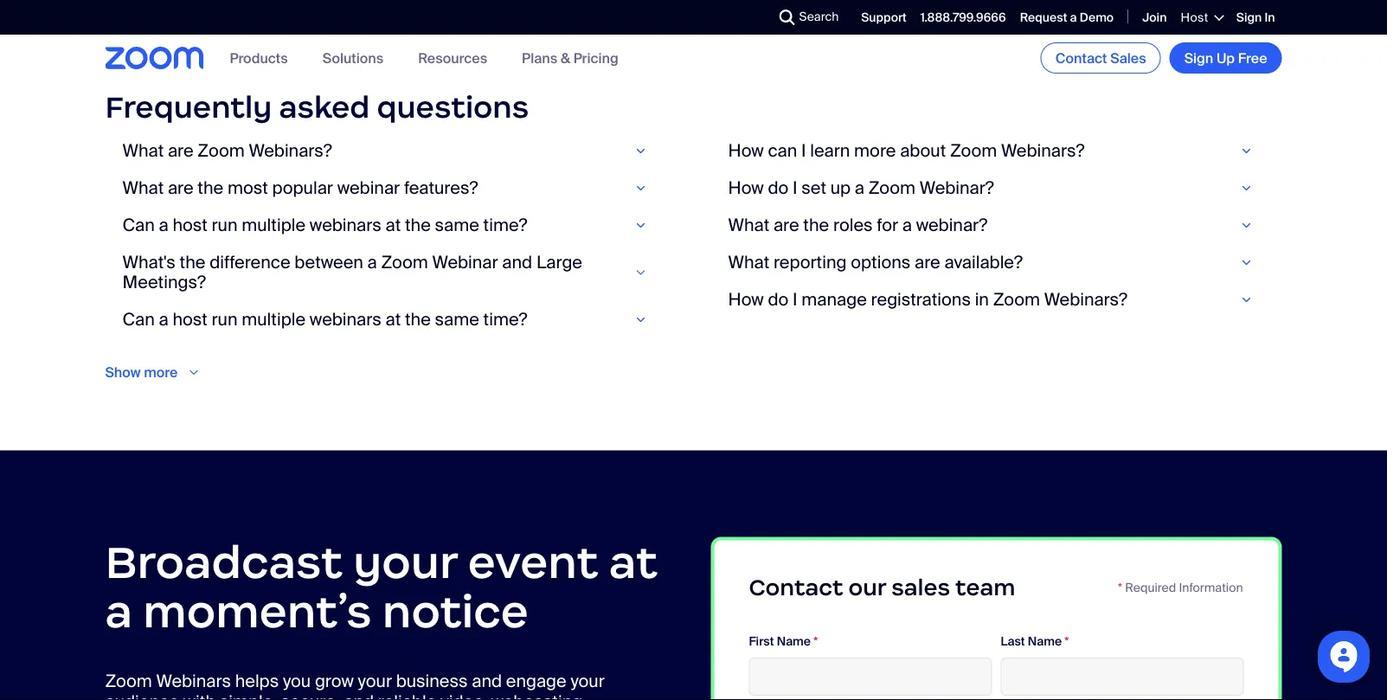 Task type: locate. For each thing, give the bounding box(es) containing it.
0 vertical spatial how
[[728, 140, 764, 162]]

1 host from the top
[[173, 215, 207, 237]]

1 vertical spatial at
[[385, 309, 401, 331]]

your inside broadcast your event at a moment's notice
[[353, 534, 457, 590]]

are up how do i manage registrations in zoom webinars? at right top
[[915, 252, 940, 274]]

* left required
[[1118, 580, 1122, 596]]

what for what are the roles for a webinar?
[[728, 215, 769, 237]]

1 do from the top
[[768, 177, 789, 200]]

0 vertical spatial contact
[[1055, 49, 1107, 67]]

sign left 'up'
[[1184, 49, 1213, 67]]

do left the set
[[768, 177, 789, 200]]

1.888.799.9666 link
[[921, 10, 1006, 26]]

0 horizontal spatial contact
[[749, 574, 843, 602]]

1 vertical spatial multiple
[[242, 309, 306, 331]]

1 time? from the top
[[483, 215, 527, 237]]

1 name from the left
[[777, 634, 811, 650]]

products button
[[230, 49, 288, 67]]

can up what's
[[122, 215, 155, 237]]

and left large
[[502, 252, 532, 274]]

1 vertical spatial can a host run multiple webinars at the same time?
[[122, 309, 527, 331]]

1 can from the top
[[122, 215, 155, 237]]

are for roles
[[773, 215, 799, 237]]

2 webinars from the top
[[310, 309, 381, 331]]

what are the most popular webinar features?
[[122, 177, 478, 200]]

1 run from the top
[[212, 215, 238, 237]]

a inside broadcast your event at a moment's notice
[[105, 584, 132, 640]]

webinars down what's the difference between a zoom webinar and large meetings?
[[310, 309, 381, 331]]

what up what's
[[122, 177, 164, 200]]

2 can from the top
[[122, 309, 155, 331]]

how do i manage registrations in zoom webinars? button
[[728, 289, 1265, 311]]

0 vertical spatial i
[[801, 140, 806, 162]]

* right first
[[814, 634, 818, 650]]

contact for contact sales
[[1055, 49, 1107, 67]]

i right "can"
[[801, 140, 806, 162]]

1.888.799.9666
[[921, 10, 1006, 26]]

1 how from the top
[[728, 140, 764, 162]]

contact down request a demo at the right top
[[1055, 49, 1107, 67]]

same up webinar in the top of the page
[[435, 215, 479, 237]]

available?
[[944, 252, 1023, 274]]

sign
[[1236, 10, 1262, 26], [1184, 49, 1213, 67]]

2 how from the top
[[728, 177, 764, 200]]

in
[[975, 289, 989, 311]]

show more
[[105, 364, 178, 382]]

contact sales link
[[1041, 42, 1161, 74]]

0 vertical spatial run
[[212, 215, 238, 237]]

2 time? from the top
[[483, 309, 527, 331]]

are up reporting
[[773, 215, 799, 237]]

up
[[830, 177, 851, 200]]

you
[[283, 671, 311, 693]]

0 horizontal spatial more
[[144, 364, 178, 382]]

2 vertical spatial at
[[609, 534, 658, 590]]

0 vertical spatial can
[[122, 215, 155, 237]]

0 vertical spatial more
[[854, 140, 896, 162]]

i left manage
[[793, 289, 797, 311]]

0 horizontal spatial *
[[814, 634, 818, 650]]

first
[[749, 634, 774, 650]]

about
[[900, 140, 946, 162]]

resources button
[[418, 49, 487, 67]]

sign in link
[[1236, 10, 1275, 26]]

most
[[228, 177, 268, 200]]

between
[[295, 252, 363, 274]]

2 multiple from the top
[[242, 309, 306, 331]]

can
[[122, 215, 155, 237], [122, 309, 155, 331]]

zoom
[[198, 140, 245, 162], [950, 140, 997, 162], [869, 177, 916, 200], [381, 252, 428, 274], [993, 289, 1040, 311], [105, 671, 152, 693]]

in
[[1265, 10, 1275, 26]]

and inside what's the difference between a zoom webinar and large meetings?
[[502, 252, 532, 274]]

how do i set up a zoom webinar?
[[728, 177, 994, 200]]

1 can a host run multiple webinars at the same time? from the top
[[122, 215, 527, 237]]

0 vertical spatial time?
[[483, 215, 527, 237]]

1 vertical spatial run
[[212, 309, 238, 331]]

do for manage
[[768, 289, 789, 311]]

run down difference at the top left of the page
[[212, 309, 238, 331]]

more up how do i set up a zoom webinar?
[[854, 140, 896, 162]]

engage
[[506, 671, 566, 693]]

1 vertical spatial do
[[768, 289, 789, 311]]

more
[[854, 140, 896, 162], [144, 364, 178, 382]]

0 vertical spatial can a host run multiple webinars at the same time? button
[[122, 215, 659, 237]]

run down most
[[212, 215, 238, 237]]

time? down webinar in the top of the page
[[483, 309, 527, 331]]

can a host run multiple webinars at the same time? down what's the difference between a zoom webinar and large meetings?
[[122, 309, 527, 331]]

and for large
[[502, 252, 532, 274]]

large
[[536, 252, 582, 274]]

1 vertical spatial host
[[173, 309, 207, 331]]

1 webinars from the top
[[310, 215, 381, 237]]

1 vertical spatial contact
[[749, 574, 843, 602]]

0 vertical spatial same
[[435, 215, 479, 237]]

can a host run multiple webinars at the same time? button down the what are the most popular webinar features? dropdown button
[[122, 215, 659, 237]]

2 run from the top
[[212, 309, 238, 331]]

do down reporting
[[768, 289, 789, 311]]

join
[[1142, 10, 1167, 26]]

* right last
[[1065, 634, 1069, 650]]

1 same from the top
[[435, 215, 479, 237]]

webinar?
[[916, 215, 987, 237]]

at for 1st "can a host run multiple webinars at the same time?" dropdown button from the top of the frequently asked questions element
[[385, 215, 401, 237]]

and left "engage"
[[472, 671, 502, 693]]

at
[[385, 215, 401, 237], [385, 309, 401, 331], [609, 534, 658, 590]]

the
[[198, 177, 223, 200], [405, 215, 431, 237], [803, 215, 829, 237], [180, 252, 205, 274], [405, 309, 431, 331]]

name right last
[[1028, 634, 1062, 650]]

request a demo link
[[1020, 10, 1114, 26]]

None text field
[[749, 658, 992, 696]]

and
[[502, 252, 532, 274], [472, 671, 502, 693], [344, 691, 374, 700]]

1 vertical spatial more
[[144, 364, 178, 382]]

what down "can"
[[728, 215, 769, 237]]

do for set
[[768, 177, 789, 200]]

zoom left webinar in the top of the page
[[381, 252, 428, 274]]

can
[[768, 140, 797, 162]]

1 vertical spatial how
[[728, 177, 764, 200]]

0 vertical spatial can a host run multiple webinars at the same time?
[[122, 215, 527, 237]]

are for most
[[168, 177, 193, 200]]

free
[[1238, 49, 1267, 67]]

the right what's
[[180, 252, 205, 274]]

zoom left webinars
[[105, 671, 152, 693]]

1 vertical spatial webinars
[[310, 309, 381, 331]]

*
[[1118, 580, 1122, 596], [814, 634, 818, 650], [1065, 634, 1069, 650]]

plans & pricing
[[522, 49, 619, 67]]

meetings?
[[122, 272, 206, 294]]

zoom logo image
[[105, 47, 204, 69]]

options
[[851, 252, 911, 274]]

multiple down difference at the top left of the page
[[242, 309, 306, 331]]

solutions
[[322, 49, 383, 67]]

1 horizontal spatial contact
[[1055, 49, 1107, 67]]

webinars for 1st "can a host run multiple webinars at the same time?" dropdown button from the top of the frequently asked questions element
[[310, 215, 381, 237]]

what for what are zoom webinars?
[[122, 140, 164, 162]]

* required information
[[1118, 580, 1243, 596]]

name for last
[[1028, 634, 1062, 650]]

host up what's
[[173, 215, 207, 237]]

host for 1st "can a host run multiple webinars at the same time?" dropdown button from the top of the frequently asked questions element
[[173, 215, 207, 237]]

0 vertical spatial at
[[385, 215, 401, 237]]

audience
[[105, 691, 179, 700]]

the down "what's the difference between a zoom webinar and large meetings?" dropdown button
[[405, 309, 431, 331]]

pricing
[[573, 49, 619, 67]]

1 can a host run multiple webinars at the same time? button from the top
[[122, 215, 659, 237]]

same down webinar in the top of the page
[[435, 309, 479, 331]]

time? for 1st "can a host run multiple webinars at the same time?" dropdown button from the top of the frequently asked questions element
[[483, 215, 527, 237]]

can down meetings?
[[122, 309, 155, 331]]

time? up webinar in the top of the page
[[483, 215, 527, 237]]

3 how from the top
[[728, 289, 764, 311]]

what reporting options are available? button
[[728, 252, 1265, 274]]

name
[[777, 634, 811, 650], [1028, 634, 1062, 650]]

0 vertical spatial multiple
[[242, 215, 306, 237]]

contact for contact our sales team
[[749, 574, 843, 602]]

0 vertical spatial host
[[173, 215, 207, 237]]

are
[[168, 140, 193, 162], [168, 177, 193, 200], [773, 215, 799, 237], [915, 252, 940, 274]]

more right show
[[144, 364, 178, 382]]

request a demo
[[1020, 10, 1114, 26]]

1 horizontal spatial more
[[854, 140, 896, 162]]

name for first
[[777, 634, 811, 650]]

sales
[[891, 574, 950, 602]]

what for what are the most popular webinar features?
[[122, 177, 164, 200]]

1 vertical spatial can
[[122, 309, 155, 331]]

multiple up difference at the top left of the page
[[242, 215, 306, 237]]

webcasting.
[[491, 691, 587, 700]]

sign up free link
[[1170, 42, 1282, 74]]

1 horizontal spatial sign
[[1236, 10, 1262, 26]]

demo
[[1080, 10, 1114, 26]]

sign in
[[1236, 10, 1275, 26]]

i left the set
[[793, 177, 797, 200]]

run for 1st "can a host run multiple webinars at the same time?" dropdown button from the top of the frequently asked questions element
[[212, 215, 238, 237]]

moment's
[[143, 584, 372, 640]]

contact up 'first name *'
[[749, 574, 843, 602]]

1 vertical spatial same
[[435, 309, 479, 331]]

frequently
[[105, 88, 272, 126]]

last name *
[[1001, 634, 1069, 650]]

required
[[1125, 580, 1176, 596]]

2 vertical spatial i
[[793, 289, 797, 311]]

2 name from the left
[[1028, 634, 1062, 650]]

0 horizontal spatial sign
[[1184, 49, 1213, 67]]

manage
[[802, 289, 867, 311]]

1 horizontal spatial name
[[1028, 634, 1062, 650]]

name right first
[[777, 634, 811, 650]]

0 horizontal spatial name
[[777, 634, 811, 650]]

registrations
[[871, 289, 971, 311]]

host down meetings?
[[173, 309, 207, 331]]

same for 1st "can a host run multiple webinars at the same time?" dropdown button from the top of the frequently asked questions element
[[435, 215, 479, 237]]

0 vertical spatial sign
[[1236, 10, 1262, 26]]

2 host from the top
[[173, 309, 207, 331]]

search image
[[779, 10, 795, 25], [779, 10, 795, 25]]

can a host run multiple webinars at the same time? button down "what's the difference between a zoom webinar and large meetings?" dropdown button
[[122, 309, 659, 331]]

the left most
[[198, 177, 223, 200]]

your
[[353, 534, 457, 590], [358, 671, 392, 693], [571, 671, 605, 693]]

webinars?
[[249, 140, 332, 162], [1001, 140, 1085, 162], [1044, 289, 1128, 311]]

how do i manage registrations in zoom webinars?
[[728, 289, 1128, 311]]

with
[[183, 691, 215, 700]]

contact sales
[[1055, 49, 1146, 67]]

can a host run multiple webinars at the same time? up between
[[122, 215, 527, 237]]

same for 2nd "can a host run multiple webinars at the same time?" dropdown button
[[435, 309, 479, 331]]

sign left in
[[1236, 10, 1262, 26]]

2 same from the top
[[435, 309, 479, 331]]

2 do from the top
[[768, 289, 789, 311]]

1 multiple from the top
[[242, 215, 306, 237]]

0 vertical spatial webinars
[[310, 215, 381, 237]]

1 vertical spatial time?
[[483, 309, 527, 331]]

1 vertical spatial i
[[793, 177, 797, 200]]

are down the frequently
[[168, 140, 193, 162]]

sign inside "link"
[[1184, 49, 1213, 67]]

2 vertical spatial how
[[728, 289, 764, 311]]

do
[[768, 177, 789, 200], [768, 289, 789, 311]]

team
[[955, 574, 1015, 602]]

what down the frequently
[[122, 140, 164, 162]]

are down what are zoom webinars?
[[168, 177, 193, 200]]

1 horizontal spatial *
[[1065, 634, 1069, 650]]

zoom up for
[[869, 177, 916, 200]]

can a host run multiple webinars at the same time?
[[122, 215, 527, 237], [122, 309, 527, 331]]

1 vertical spatial can a host run multiple webinars at the same time? button
[[122, 309, 659, 331]]

can a host run multiple webinars at the same time? button
[[122, 215, 659, 237], [122, 309, 659, 331]]

i
[[801, 140, 806, 162], [793, 177, 797, 200], [793, 289, 797, 311]]

0 vertical spatial do
[[768, 177, 789, 200]]

None text field
[[1001, 658, 1244, 696]]

host
[[173, 215, 207, 237], [173, 309, 207, 331]]

what left reporting
[[728, 252, 769, 274]]

plans & pricing link
[[522, 49, 619, 67]]

same
[[435, 215, 479, 237], [435, 309, 479, 331]]

webinars up between
[[310, 215, 381, 237]]

1 vertical spatial sign
[[1184, 49, 1213, 67]]

i for manage
[[793, 289, 797, 311]]



Task type: describe. For each thing, give the bounding box(es) containing it.
at for 2nd "can a host run multiple webinars at the same time?" dropdown button
[[385, 309, 401, 331]]

webinar
[[337, 177, 400, 200]]

and for engage
[[472, 671, 502, 693]]

solutions button
[[322, 49, 383, 67]]

webinar
[[432, 252, 498, 274]]

the left roles
[[803, 215, 829, 237]]

set
[[802, 177, 826, 200]]

webinars for 2nd "can a host run multiple webinars at the same time?" dropdown button
[[310, 309, 381, 331]]

what's the difference between a zoom webinar and large meetings?
[[122, 252, 582, 294]]

reporting
[[773, 252, 847, 274]]

and left the reliable
[[344, 691, 374, 700]]

helps
[[235, 671, 279, 693]]

contact our sales team
[[749, 574, 1015, 602]]

2 can a host run multiple webinars at the same time? button from the top
[[122, 309, 659, 331]]

zoom webinars helps you grow your business and engage your audience with simple, secure, and reliable video-webcasting.
[[105, 671, 605, 700]]

broadcast
[[105, 534, 343, 590]]

webinar?
[[920, 177, 994, 200]]

features?
[[404, 177, 478, 200]]

questions
[[377, 88, 529, 126]]

none text field inside contact our sales team element
[[1001, 658, 1244, 696]]

zoom up most
[[198, 140, 245, 162]]

products
[[230, 49, 288, 67]]

host button
[[1181, 9, 1222, 25]]

what are the most popular webinar features? button
[[122, 177, 659, 200]]

secure,
[[281, 691, 340, 700]]

host for 2nd "can a host run multiple webinars at the same time?" dropdown button
[[173, 309, 207, 331]]

run for 2nd "can a host run multiple webinars at the same time?" dropdown button
[[212, 309, 238, 331]]

none text field inside contact our sales team element
[[749, 658, 992, 696]]

search
[[799, 9, 839, 25]]

what are the roles for a webinar?
[[728, 215, 987, 237]]

what are zoom webinars? button
[[122, 140, 659, 162]]

video-
[[440, 691, 491, 700]]

support link
[[861, 10, 907, 26]]

a inside what's the difference between a zoom webinar and large meetings?
[[367, 252, 377, 274]]

what's
[[122, 252, 175, 274]]

i for learn
[[801, 140, 806, 162]]

broadcast your event at a moment's notice
[[105, 534, 658, 640]]

i for set
[[793, 177, 797, 200]]

plans
[[522, 49, 557, 67]]

multiple for 1st "can a host run multiple webinars at the same time?" dropdown button from the top of the frequently asked questions element
[[242, 215, 306, 237]]

reliable
[[378, 691, 436, 700]]

the down features?
[[405, 215, 431, 237]]

frequently asked questions
[[105, 88, 529, 126]]

multiple for 2nd "can a host run multiple webinars at the same time?" dropdown button
[[242, 309, 306, 331]]

webinars
[[156, 671, 231, 693]]

up
[[1217, 49, 1235, 67]]

zoom inside what's the difference between a zoom webinar and large meetings?
[[381, 252, 428, 274]]

at inside broadcast your event at a moment's notice
[[609, 534, 658, 590]]

for
[[877, 215, 898, 237]]

sign up free
[[1184, 49, 1267, 67]]

webinars? for how can i learn more about zoom webinars?
[[1001, 140, 1085, 162]]

our
[[848, 574, 886, 602]]

show more button
[[105, 364, 212, 382]]

what for what reporting options are available?
[[728, 252, 769, 274]]

how do i set up a zoom webinar? button
[[728, 177, 1265, 200]]

what's the difference between a zoom webinar and large meetings? button
[[122, 252, 659, 294]]

difference
[[210, 252, 290, 274]]

frequently asked questions element
[[105, 88, 1282, 382]]

are for webinars?
[[168, 140, 193, 162]]

last
[[1001, 634, 1025, 650]]

time? for 2nd "can a host run multiple webinars at the same time?" dropdown button
[[483, 309, 527, 331]]

roles
[[833, 215, 873, 237]]

what reporting options are available?
[[728, 252, 1023, 274]]

sign for sign in
[[1236, 10, 1262, 26]]

sign for sign up free
[[1184, 49, 1213, 67]]

the inside what's the difference between a zoom webinar and large meetings?
[[180, 252, 205, 274]]

zoom inside zoom webinars helps you grow your business and engage your audience with simple, secure, and reliable video-webcasting.
[[105, 671, 152, 693]]

2 horizontal spatial *
[[1118, 580, 1122, 596]]

* for last name *
[[1065, 634, 1069, 650]]

contact our sales team element
[[711, 537, 1282, 700]]

popular
[[272, 177, 333, 200]]

notice
[[382, 584, 528, 640]]

zoom right in
[[993, 289, 1040, 311]]

learn
[[810, 140, 850, 162]]

webinars? for how do i manage registrations in zoom webinars?
[[1044, 289, 1128, 311]]

how for how do i manage registrations in zoom webinars?
[[728, 289, 764, 311]]

* for first name *
[[814, 634, 818, 650]]

host
[[1181, 9, 1209, 25]]

what are zoom webinars?
[[122, 140, 332, 162]]

first name *
[[749, 634, 818, 650]]

grow
[[315, 671, 354, 693]]

what are the roles for a webinar? button
[[728, 215, 1265, 237]]

how can i learn more about zoom webinars?
[[728, 140, 1085, 162]]

request
[[1020, 10, 1067, 26]]

zoom up webinar?
[[950, 140, 997, 162]]

2 can a host run multiple webinars at the same time? from the top
[[122, 309, 527, 331]]

information
[[1179, 580, 1243, 596]]

simple,
[[220, 691, 277, 700]]

&
[[561, 49, 570, 67]]

how for how can i learn more about zoom webinars?
[[728, 140, 764, 162]]

join link
[[1142, 10, 1167, 26]]

asked
[[279, 88, 370, 126]]

how for how do i set up a zoom webinar?
[[728, 177, 764, 200]]

event
[[468, 534, 598, 590]]

resources
[[418, 49, 487, 67]]



Task type: vqa. For each thing, say whether or not it's contained in the screenshot.
By to the left
no



